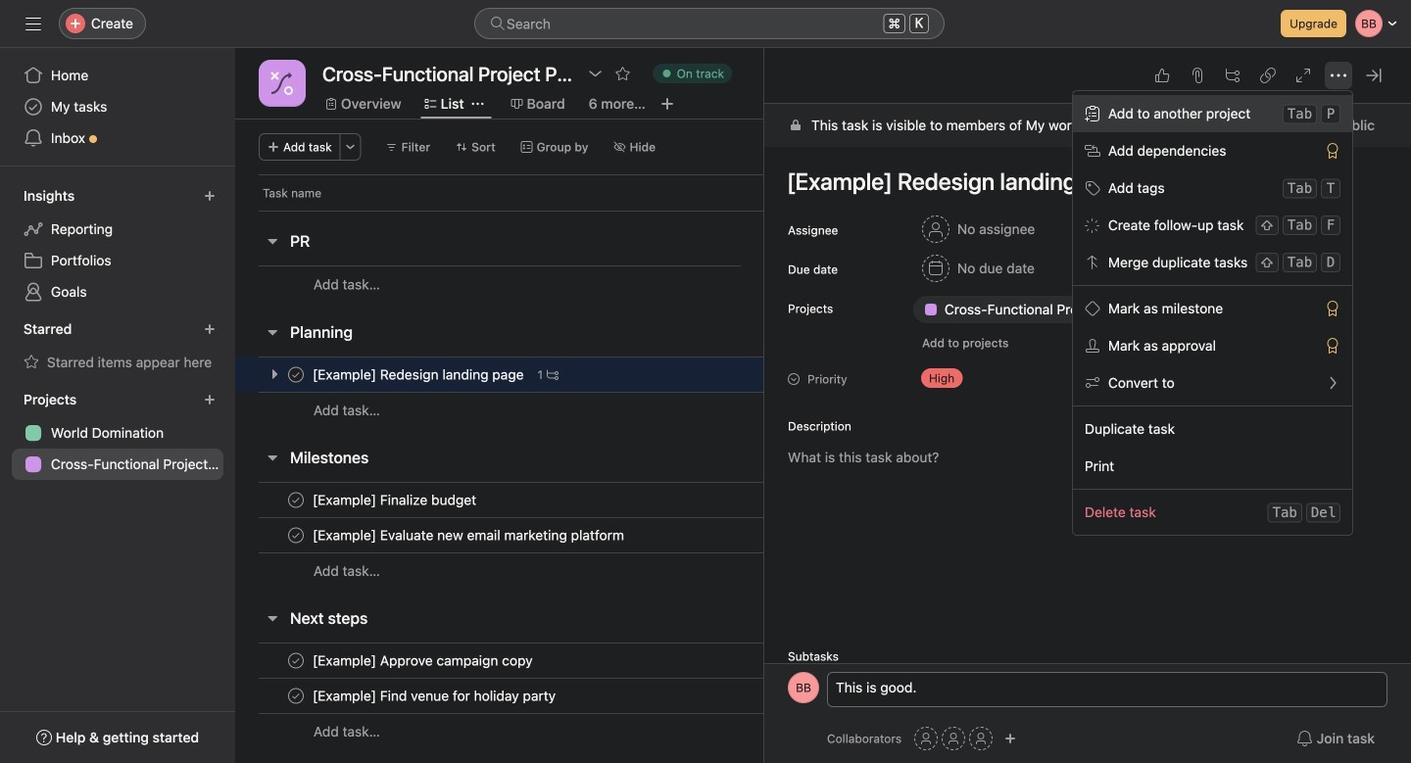Task type: locate. For each thing, give the bounding box(es) containing it.
2 task name text field from the top
[[309, 526, 630, 546]]

task name text field inside [example] find venue for holiday party cell
[[309, 687, 562, 706]]

None field
[[475, 8, 945, 39]]

[example] finalize budget cell
[[235, 482, 765, 519]]

starred element
[[0, 312, 235, 382]]

mark complete image inside [example] evaluate new email marketing platform cell
[[284, 524, 308, 548]]

1 task name text field from the top
[[309, 491, 483, 510]]

task name text field inside [example] evaluate new email marketing platform cell
[[309, 526, 630, 546]]

3 mark complete image from the top
[[284, 524, 308, 548]]

mark complete checkbox inside [example] approve campaign copy cell
[[284, 650, 308, 673]]

None text field
[[318, 56, 578, 91]]

task name text field inside [example] redesign landing page cell
[[309, 365, 530, 385]]

[example] redesign landing page dialog
[[765, 0, 1412, 764]]

1 vertical spatial collapse task list for this group image
[[265, 325, 280, 340]]

projects element
[[0, 382, 235, 484]]

menu item
[[1073, 95, 1353, 132]]

mark complete image for mark complete option within [example] finalize budget cell
[[284, 489, 308, 512]]

Mark complete checkbox
[[284, 489, 308, 512], [284, 524, 308, 548], [284, 650, 308, 673], [284, 685, 308, 708]]

mark complete image inside [example] find venue for holiday party cell
[[284, 685, 308, 708]]

edit comment document
[[828, 677, 1387, 721]]

2 task name text field from the top
[[309, 687, 562, 706]]

2 vertical spatial task name text field
[[309, 651, 539, 671]]

1 collapse task list for this group image from the top
[[265, 233, 280, 249]]

collapse task list for this group image
[[265, 450, 280, 466], [265, 611, 280, 626]]

main content
[[765, 104, 1412, 764]]

task name text field for mark complete option inside [example] find venue for holiday party cell
[[309, 687, 562, 706]]

1 vertical spatial task name text field
[[309, 526, 630, 546]]

task name text field for mark complete option within [example] finalize budget cell
[[309, 491, 483, 510]]

add or remove collaborators image
[[1005, 733, 1017, 745]]

1 mark complete image from the top
[[284, 363, 308, 387]]

mark complete image
[[284, 650, 308, 673]]

1 vertical spatial task name text field
[[309, 687, 562, 706]]

mark complete image for mark complete option within the [example] evaluate new email marketing platform cell
[[284, 524, 308, 548]]

Task name text field
[[309, 365, 530, 385], [309, 526, 630, 546], [309, 651, 539, 671]]

row
[[235, 175, 837, 211], [259, 210, 765, 212], [235, 266, 954, 303], [235, 392, 954, 428], [235, 482, 954, 519], [235, 518, 954, 554], [235, 553, 954, 589], [235, 643, 954, 679], [235, 678, 954, 715], [235, 714, 954, 750]]

task name text field inside [example] finalize budget cell
[[309, 491, 483, 510]]

1 vertical spatial collapse task list for this group image
[[265, 611, 280, 626]]

1 task name text field from the top
[[309, 365, 530, 385]]

0 vertical spatial task name text field
[[309, 365, 530, 385]]

mark complete image
[[284, 363, 308, 387], [284, 489, 308, 512], [284, 524, 308, 548], [284, 685, 308, 708]]

tab actions image
[[472, 98, 484, 110]]

Task name text field
[[309, 491, 483, 510], [309, 687, 562, 706]]

task name text field for mark complete option inside [example] approve campaign copy cell
[[309, 651, 539, 671]]

collapse task list for this group image for mark complete option within [example] finalize budget cell
[[265, 450, 280, 466]]

0 vertical spatial task name text field
[[309, 491, 483, 510]]

add items to starred image
[[204, 324, 216, 335]]

header milestones tree grid
[[235, 482, 954, 589]]

0 vertical spatial collapse task list for this group image
[[265, 233, 280, 249]]

header planning tree grid
[[235, 357, 954, 428]]

0 vertical spatial collapse task list for this group image
[[265, 450, 280, 466]]

mark complete checkbox inside [example] find venue for holiday party cell
[[284, 685, 308, 708]]

add subtask image
[[1226, 68, 1241, 83]]

Task Name text field
[[775, 159, 1388, 204]]

mark complete checkbox for [example] find venue for holiday party cell
[[284, 685, 308, 708]]

1 mark complete checkbox from the top
[[284, 489, 308, 512]]

collapse task list for this group image for mark complete option inside [example] approve campaign copy cell
[[265, 611, 280, 626]]

collapse task list for this group image
[[265, 233, 280, 249], [265, 325, 280, 340]]

2 mark complete checkbox from the top
[[284, 524, 308, 548]]

add to starred image
[[615, 66, 631, 81]]

2 mark complete image from the top
[[284, 489, 308, 512]]

mark complete checkbox inside [example] finalize budget cell
[[284, 489, 308, 512]]

3 task name text field from the top
[[309, 651, 539, 671]]

4 mark complete checkbox from the top
[[284, 685, 308, 708]]

2 collapse task list for this group image from the top
[[265, 611, 280, 626]]

Mark complete checkbox
[[284, 363, 308, 387]]

3 mark complete checkbox from the top
[[284, 650, 308, 673]]

1 collapse task list for this group image from the top
[[265, 450, 280, 466]]

mark complete image inside [example] finalize budget cell
[[284, 489, 308, 512]]

task name text field for mark complete option within the [example] evaluate new email marketing platform cell
[[309, 526, 630, 546]]

task name text field inside [example] approve campaign copy cell
[[309, 651, 539, 671]]

hide sidebar image
[[25, 16, 41, 31]]

4 mark complete image from the top
[[284, 685, 308, 708]]

mark complete checkbox inside [example] evaluate new email marketing platform cell
[[284, 524, 308, 548]]

[example] approve campaign copy cell
[[235, 643, 765, 679]]

[example] evaluate new email marketing platform cell
[[235, 518, 765, 554]]

copy task link image
[[1261, 68, 1276, 83]]



Task type: describe. For each thing, give the bounding box(es) containing it.
header next steps tree grid
[[235, 643, 954, 750]]

[example] find venue for holiday party cell
[[235, 678, 765, 715]]

0 likes. click to like this task image
[[1155, 68, 1171, 83]]

new project or portfolio image
[[204, 394, 216, 406]]

[example] redesign landing page cell
[[235, 357, 765, 393]]

close details image
[[1367, 68, 1382, 83]]

global element
[[0, 48, 235, 166]]

attachments: add a file to this task, [example] redesign landing page image
[[1190, 68, 1206, 83]]

mark complete checkbox for [example] finalize budget cell in the bottom of the page
[[284, 489, 308, 512]]

new insights image
[[204, 190, 216, 202]]

2 collapse task list for this group image from the top
[[265, 325, 280, 340]]

insights element
[[0, 178, 235, 312]]

add tab image
[[660, 96, 675, 112]]

full screen image
[[1296, 68, 1312, 83]]

more actions for this task image
[[1331, 68, 1347, 83]]

open user profile image
[[788, 673, 820, 704]]

more actions image
[[345, 141, 357, 153]]

mark complete checkbox for [example] approve campaign copy cell on the bottom of the page
[[284, 650, 308, 673]]

1 subtask image
[[547, 369, 559, 381]]

line_and_symbols image
[[271, 72, 294, 95]]

mark complete image for mark complete checkbox at the left
[[284, 363, 308, 387]]

mark complete image for mark complete option inside [example] find venue for holiday party cell
[[284, 685, 308, 708]]

remove image
[[1221, 302, 1236, 318]]

mark complete checkbox for [example] evaluate new email marketing platform cell
[[284, 524, 308, 548]]

Search tasks, projects, and more text field
[[475, 8, 945, 39]]

expand subtask list for the task [example] redesign landing page image
[[267, 367, 282, 382]]

show options image
[[588, 66, 604, 81]]



Task type: vqa. For each thing, say whether or not it's contained in the screenshot.
Minimize image
no



